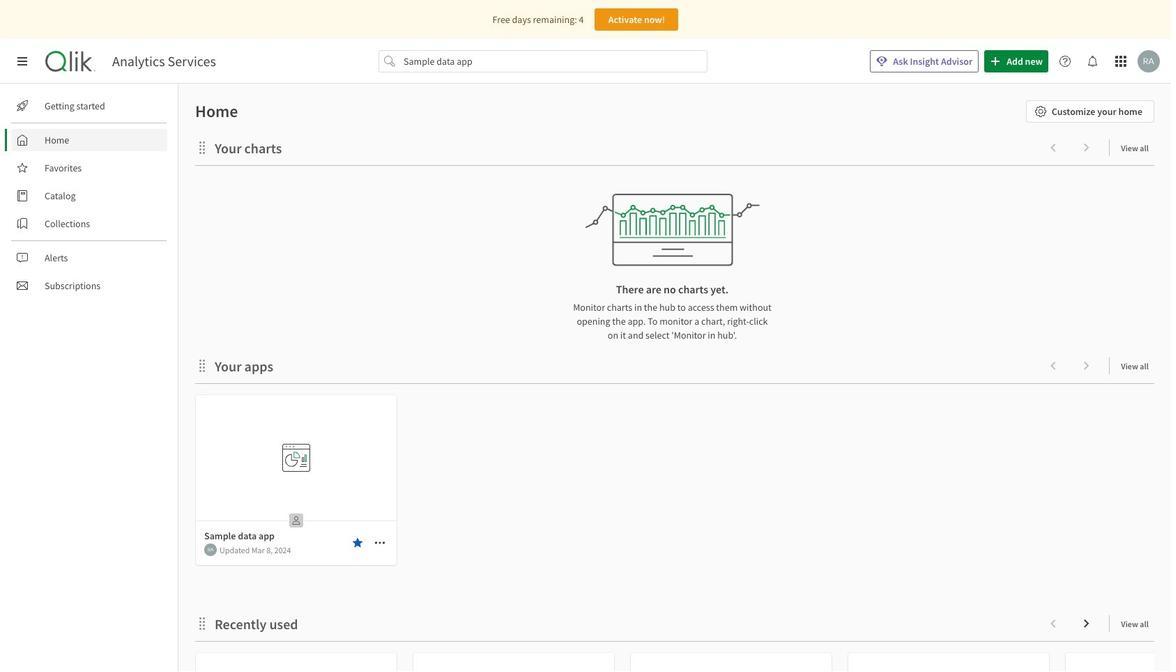 Task type: locate. For each thing, give the bounding box(es) containing it.
1 vertical spatial ruby anderson image
[[204, 544, 217, 556]]

0 vertical spatial move collection image
[[195, 359, 209, 373]]

Search for content text field
[[401, 50, 685, 72]]

main content
[[173, 84, 1171, 671]]

0 vertical spatial ruby anderson image
[[1138, 50, 1160, 72]]

move collection image
[[195, 359, 209, 373], [195, 617, 209, 630]]

0 horizontal spatial ruby anderson image
[[204, 544, 217, 556]]

ruby anderson image
[[1138, 50, 1160, 72], [204, 544, 217, 556]]



Task type: vqa. For each thing, say whether or not it's contained in the screenshot.
Navigation pane ELEMENT
yes



Task type: describe. For each thing, give the bounding box(es) containing it.
unfavorite image
[[352, 537, 363, 549]]

navigation pane element
[[0, 89, 178, 303]]

ruby anderson element
[[204, 544, 217, 556]]

close sidebar menu image
[[17, 56, 28, 67]]

analytics services element
[[112, 53, 216, 70]]

more actions image
[[374, 537, 385, 549]]

1 horizontal spatial ruby anderson image
[[1138, 50, 1160, 72]]

move collection image
[[195, 140, 209, 154]]

1 vertical spatial move collection image
[[195, 617, 209, 630]]



